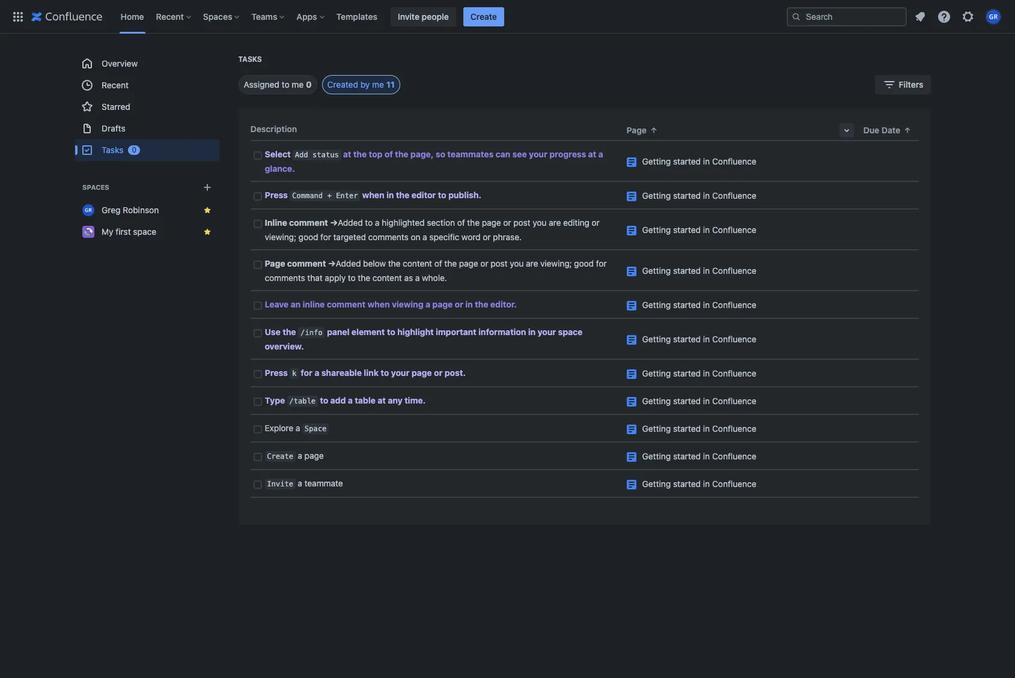 Task type: vqa. For each thing, say whether or not it's contained in the screenshot.
Blog Posts Blog
no



Task type: describe. For each thing, give the bounding box(es) containing it.
to inside tab list
[[282, 79, 290, 90]]

getting started in confluence link for ninth 'page title icon' from the bottom of the page
[[643, 225, 757, 235]]

page,
[[411, 149, 434, 159]]

overview.
[[265, 342, 304, 352]]

publish.
[[449, 190, 482, 200]]

getting started in confluence link for 6th 'page title icon' from the bottom
[[643, 334, 757, 345]]

getting started in confluence for getting started in confluence link related to 6th 'page title icon' from the bottom
[[643, 334, 757, 345]]

panel element to highlight important information in your space overview.
[[265, 327, 585, 352]]

in for getting started in confluence link for 2nd 'page title icon' from the top
[[703, 191, 710, 201]]

5 started from the top
[[673, 300, 701, 310]]

getting for getting started in confluence link corresponding to ninth 'page title icon' from the top
[[643, 424, 671, 434]]

9 started from the top
[[673, 424, 701, 434]]

11 confluence from the top
[[713, 479, 757, 489]]

create for create a page
[[267, 453, 293, 461]]

1 vertical spatial 0
[[132, 146, 136, 155]]

viewing; inside added to a highlighted section of the page or post you are editing or viewing; good for targeted comments on a specific word or phrase.
[[265, 232, 296, 242]]

in for getting started in confluence link corresponding to 7th 'page title icon' from the bottom
[[703, 300, 710, 310]]

use
[[265, 327, 281, 337]]

in for getting started in confluence link related to 6th 'page title icon' from the bottom
[[703, 334, 710, 345]]

1 horizontal spatial tasks
[[238, 55, 262, 64]]

getting for getting started in confluence link related to 11th 'page title icon' from the bottom of the page
[[643, 156, 671, 167]]

8 page title icon image from the top
[[627, 397, 637, 407]]

editor
[[412, 190, 436, 200]]

date
[[882, 125, 901, 135]]

getting started in confluence for getting started in confluence link corresponding to second 'page title icon' from the bottom of the page
[[643, 452, 757, 462]]

teams button
[[248, 7, 289, 26]]

add
[[330, 396, 346, 406]]

→ for page comment →
[[328, 259, 336, 269]]

or right word
[[483, 232, 491, 242]]

press for +
[[265, 190, 288, 200]]

invite people
[[398, 11, 449, 21]]

a right add
[[348, 396, 353, 406]]

important
[[436, 327, 477, 337]]

spaces inside popup button
[[203, 11, 232, 21]]

of inside added below the content of the page or post you are viewing; good for comments that apply to the content as a whole.
[[435, 259, 442, 269]]

4 page title icon image from the top
[[627, 267, 637, 277]]

getting started in confluence link for fourth 'page title icon' from the top of the page
[[643, 266, 757, 276]]

teams
[[252, 11, 277, 21]]

recent inside 'group'
[[101, 80, 128, 90]]

invite for invite people
[[398, 11, 420, 21]]

me for by
[[372, 79, 384, 90]]

top
[[369, 149, 383, 159]]

explore a space
[[265, 423, 327, 434]]

getting for fourth 'page title icon' from the top of the page getting started in confluence link
[[643, 266, 671, 276]]

1 confluence from the top
[[713, 156, 757, 167]]

select add status
[[265, 149, 339, 159]]

apps
[[297, 11, 317, 21]]

targeted
[[333, 232, 366, 242]]

getting started in confluence for ninth 'page title icon' from the bottom of the page getting started in confluence link
[[643, 225, 757, 235]]

10 confluence from the top
[[713, 452, 757, 462]]

your inside at the top of the page, so teammates can see your progress at a glance.
[[529, 149, 548, 159]]

first
[[115, 227, 131, 237]]

create link
[[463, 7, 504, 26]]

1 vertical spatial spaces
[[82, 183, 109, 191]]

1 horizontal spatial content
[[403, 259, 432, 269]]

below
[[363, 259, 386, 269]]

the left page,
[[395, 149, 409, 159]]

1 vertical spatial content
[[373, 273, 402, 283]]

space
[[305, 425, 327, 434]]

getting started in confluence for fourth 'page title icon' from the top of the page getting started in confluence link
[[643, 266, 757, 276]]

me for to
[[292, 79, 304, 90]]

at the top of the page, so teammates can see your progress at a glance.
[[265, 149, 606, 174]]

post inside added to a highlighted section of the page or post you are editing or viewing; good for targeted comments on a specific word or phrase.
[[514, 218, 531, 228]]

invite a teammate
[[267, 479, 343, 489]]

are inside added to a highlighted section of the page or post you are editing or viewing; good for targeted comments on a specific word or phrase.
[[549, 218, 561, 228]]

when for in
[[362, 190, 385, 200]]

10 started from the top
[[673, 452, 701, 462]]

in inside panel element to highlight important information in your space overview.
[[528, 327, 536, 337]]

7 page title icon image from the top
[[627, 370, 637, 379]]

11
[[387, 79, 395, 90]]

getting for getting started in confluence link for 7th 'page title icon' from the top of the page
[[643, 369, 671, 379]]

group containing overview
[[75, 53, 219, 161]]

press k for a shareable link to your page or post.
[[265, 368, 466, 378]]

overview
[[101, 58, 138, 69]]

due
[[864, 125, 880, 135]]

you inside added to a highlighted section of the page or post you are editing or viewing; good for targeted comments on a specific word or phrase.
[[533, 218, 547, 228]]

getting started in confluence link for 2nd 'page title icon' from the top
[[643, 191, 757, 201]]

to left add
[[320, 396, 328, 406]]

apps button
[[293, 7, 329, 26]]

in for 1st 'page title icon' from the bottom of the page getting started in confluence link
[[703, 479, 710, 489]]

added for inline comment →
[[338, 218, 363, 228]]

time.
[[405, 396, 426, 406]]

or inside added below the content of the page or post you are viewing; good for comments that apply to the content as a whole.
[[481, 259, 489, 269]]

home
[[121, 11, 144, 21]]

greg robinson
[[101, 205, 159, 215]]

home link
[[117, 7, 148, 26]]

unstar this space image
[[202, 227, 212, 237]]

getting for getting started in confluence link related to 6th 'page title icon' from the bottom
[[643, 334, 671, 345]]

k
[[292, 370, 297, 378]]

a right viewing
[[426, 299, 431, 310]]

inline
[[303, 299, 325, 310]]

page inside added below the content of the page or post you are viewing; good for comments that apply to the content as a whole.
[[459, 259, 478, 269]]

getting for 1st 'page title icon' from the bottom of the page getting started in confluence link
[[643, 479, 671, 489]]

viewing
[[392, 299, 424, 310]]

7 started from the top
[[673, 369, 701, 379]]

section
[[427, 218, 455, 228]]

8 confluence from the top
[[713, 396, 757, 406]]

page down space
[[305, 451, 324, 461]]

the left the editor at the left top
[[396, 190, 410, 200]]

getting started in confluence for 1st 'page title icon' from the bottom of the page getting started in confluence link
[[643, 479, 757, 489]]

of inside at the top of the page, so teammates can see your progress at a glance.
[[385, 149, 393, 159]]

can
[[496, 149, 511, 159]]

create for create
[[471, 11, 497, 21]]

your for press k for a shareable link to your page or post.
[[391, 368, 410, 378]]

an
[[291, 299, 301, 310]]

created by me 11
[[327, 79, 395, 90]]

that
[[307, 273, 323, 283]]

9 page title icon image from the top
[[627, 425, 637, 435]]

in for ninth 'page title icon' from the bottom of the page getting started in confluence link
[[703, 225, 710, 235]]

teammate
[[305, 479, 343, 489]]

see
[[513, 149, 527, 159]]

type /table to add a table at any time.
[[265, 396, 426, 406]]

added below the content of the page or post you are viewing; good for comments that apply to the content as a whole.
[[265, 259, 609, 283]]

+
[[327, 192, 332, 200]]

people
[[422, 11, 449, 21]]

notification icon image
[[913, 9, 928, 24]]

drafts link
[[75, 118, 219, 140]]

whole.
[[422, 273, 447, 283]]

drafts
[[101, 123, 125, 133]]

recent button
[[152, 7, 196, 26]]

a inside added below the content of the page or post you are viewing; good for comments that apply to the content as a whole.
[[415, 273, 420, 283]]

due date
[[864, 125, 901, 135]]

1 page title icon image from the top
[[627, 158, 637, 167]]

type
[[265, 396, 285, 406]]

2 page title icon image from the top
[[627, 192, 637, 201]]

4 started from the top
[[673, 266, 701, 276]]

6 confluence from the top
[[713, 334, 757, 345]]

5 page title icon image from the top
[[627, 301, 637, 311]]

→ for inline comment →
[[330, 218, 338, 228]]

/table
[[289, 397, 316, 406]]

2 horizontal spatial at
[[588, 149, 597, 159]]

getting for getting started in confluence link corresponding to 7th 'page title icon' from the bottom
[[643, 300, 671, 310]]

a left highlighted
[[375, 218, 380, 228]]

page down whole.
[[433, 299, 453, 310]]

overview link
[[75, 53, 219, 75]]

word
[[462, 232, 481, 242]]

my first space
[[101, 227, 156, 237]]

leave
[[265, 299, 289, 310]]

getting started in confluence link for 11th 'page title icon' from the bottom of the page
[[643, 156, 757, 167]]

11 page title icon image from the top
[[627, 480, 637, 490]]

the up whole.
[[445, 259, 457, 269]]

to inside panel element to highlight important information in your space overview.
[[387, 327, 395, 337]]

appswitcher icon image
[[11, 9, 25, 24]]

0 horizontal spatial at
[[343, 149, 351, 159]]

getting started in confluence link for 1st 'page title icon' from the bottom of the page
[[643, 479, 757, 489]]

getting started in confluence link for 7th 'page title icon' from the top of the page
[[643, 369, 757, 379]]

page for page comment →
[[265, 259, 285, 269]]

0 vertical spatial 0
[[306, 79, 312, 90]]

create a space image
[[200, 180, 214, 195]]

0 vertical spatial space
[[133, 227, 156, 237]]

2 confluence from the top
[[713, 191, 757, 201]]

on
[[411, 232, 421, 242]]

8 started from the top
[[673, 396, 701, 406]]

4 confluence from the top
[[713, 266, 757, 276]]

filters button
[[875, 75, 931, 94]]

added to a highlighted section of the page or post you are editing or viewing; good for targeted comments on a specific word or phrase.
[[265, 218, 602, 242]]

specific
[[430, 232, 460, 242]]

templates
[[336, 11, 378, 21]]

glance.
[[265, 164, 295, 174]]



Task type: locate. For each thing, give the bounding box(es) containing it.
added inside added to a highlighted section of the page or post you are editing or viewing; good for targeted comments on a specific word or phrase.
[[338, 218, 363, 228]]

filters
[[899, 79, 924, 90]]

any
[[388, 396, 403, 406]]

4 getting from the top
[[643, 266, 671, 276]]

press down glance.
[[265, 190, 288, 200]]

enter
[[336, 192, 358, 200]]

a right as
[[415, 273, 420, 283]]

greg robinson link
[[75, 200, 219, 221]]

in for getting started in confluence link related to 4th 'page title icon' from the bottom of the page
[[703, 396, 710, 406]]

1 vertical spatial comments
[[265, 273, 305, 283]]

as
[[404, 273, 413, 283]]

2 horizontal spatial of
[[457, 218, 465, 228]]

global element
[[7, 0, 785, 33]]

9 getting started in confluence link from the top
[[643, 424, 757, 434]]

1 vertical spatial press
[[265, 368, 288, 378]]

0 vertical spatial comments
[[368, 232, 409, 242]]

10 getting from the top
[[643, 452, 671, 462]]

9 confluence from the top
[[713, 424, 757, 434]]

highlighted
[[382, 218, 425, 228]]

invite inside "button"
[[398, 11, 420, 21]]

press for for
[[265, 368, 288, 378]]

0 down drafts link on the left top
[[132, 146, 136, 155]]

post up phrase.
[[514, 218, 531, 228]]

0 horizontal spatial of
[[385, 149, 393, 159]]

you down phrase.
[[510, 259, 524, 269]]

6 started from the top
[[673, 334, 701, 345]]

tasks up assigned
[[238, 55, 262, 64]]

invite people button
[[391, 7, 456, 26]]

editor.
[[491, 299, 517, 310]]

viewing; down editing
[[541, 259, 572, 269]]

0 vertical spatial good
[[299, 232, 318, 242]]

5 getting started in confluence link from the top
[[643, 300, 757, 310]]

11 getting started in confluence link from the top
[[643, 479, 757, 489]]

0 horizontal spatial create
[[267, 453, 293, 461]]

0 vertical spatial are
[[549, 218, 561, 228]]

for inside added below the content of the page or post you are viewing; good for comments that apply to the content as a whole.
[[596, 259, 607, 269]]

1 vertical spatial comment
[[287, 259, 326, 269]]

explore
[[265, 423, 294, 434]]

0 vertical spatial for
[[321, 232, 331, 242]]

2 getting started in confluence link from the top
[[643, 191, 757, 201]]

getting started in confluence for getting started in confluence link related to 4th 'page title icon' from the bottom of the page
[[643, 396, 757, 406]]

are inside added below the content of the page or post you are viewing; good for comments that apply to the content as a whole.
[[526, 259, 538, 269]]

content down below
[[373, 273, 402, 283]]

6 getting started in confluence link from the top
[[643, 334, 757, 345]]

1 vertical spatial page
[[265, 259, 285, 269]]

your inside panel element to highlight important information in your space overview.
[[538, 327, 556, 337]]

recent inside popup button
[[156, 11, 184, 21]]

invite left the people
[[398, 11, 420, 21]]

you
[[533, 218, 547, 228], [510, 259, 524, 269]]

getting started in confluence link for second 'page title icon' from the bottom of the page
[[643, 452, 757, 462]]

good inside added to a highlighted section of the page or post you are editing or viewing; good for targeted comments on a specific word or phrase.
[[299, 232, 318, 242]]

my first space link
[[75, 221, 219, 243]]

the left top
[[353, 149, 367, 159]]

comments inside added to a highlighted section of the page or post you are editing or viewing; good for targeted comments on a specific word or phrase.
[[368, 232, 409, 242]]

getting for getting started in confluence link for 2nd 'page title icon' from the top
[[643, 191, 671, 201]]

me right assigned
[[292, 79, 304, 90]]

2 me from the left
[[372, 79, 384, 90]]

comments down highlighted
[[368, 232, 409, 242]]

10 page title icon image from the top
[[627, 453, 637, 462]]

3 started from the top
[[673, 225, 701, 235]]

5 confluence from the top
[[713, 300, 757, 310]]

greg
[[101, 205, 120, 215]]

when left viewing
[[368, 299, 390, 310]]

7 getting started in confluence link from the top
[[643, 369, 757, 379]]

9 getting from the top
[[643, 424, 671, 434]]

in for fourth 'page title icon' from the top of the page getting started in confluence link
[[703, 266, 710, 276]]

0 vertical spatial press
[[265, 190, 288, 200]]

1 horizontal spatial you
[[533, 218, 547, 228]]

help icon image
[[937, 9, 952, 24]]

→ up apply
[[328, 259, 336, 269]]

by
[[361, 79, 370, 90]]

6 getting started in confluence from the top
[[643, 334, 757, 345]]

information
[[479, 327, 526, 337]]

5 getting from the top
[[643, 300, 671, 310]]

element
[[352, 327, 385, 337]]

comments down page comment →
[[265, 273, 305, 283]]

1 getting started in confluence link from the top
[[643, 156, 757, 167]]

of right top
[[385, 149, 393, 159]]

getting for getting started in confluence link corresponding to second 'page title icon' from the bottom of the page
[[643, 452, 671, 462]]

for
[[321, 232, 331, 242], [596, 259, 607, 269], [301, 368, 313, 378]]

to inside added below the content of the page or post you are viewing; good for comments that apply to the content as a whole.
[[348, 273, 356, 283]]

invite for invite a teammate
[[267, 480, 293, 489]]

inline
[[265, 218, 287, 228]]

robinson
[[123, 205, 159, 215]]

press
[[265, 190, 288, 200], [265, 368, 288, 378]]

or
[[504, 218, 511, 228], [592, 218, 600, 228], [483, 232, 491, 242], [481, 259, 489, 269], [455, 299, 464, 310], [434, 368, 443, 378]]

page down word
[[459, 259, 478, 269]]

or up important
[[455, 299, 464, 310]]

1 horizontal spatial for
[[321, 232, 331, 242]]

phrase.
[[493, 232, 522, 242]]

create inside create link
[[471, 11, 497, 21]]

getting started in confluence for getting started in confluence link corresponding to 7th 'page title icon' from the bottom
[[643, 300, 757, 310]]

comment down command
[[289, 218, 328, 228]]

recent
[[156, 11, 184, 21], [101, 80, 128, 90]]

apply
[[325, 273, 346, 283]]

when for viewing
[[368, 299, 390, 310]]

comment up the that
[[287, 259, 326, 269]]

8 getting started in confluence from the top
[[643, 396, 757, 406]]

1 vertical spatial invite
[[267, 480, 293, 489]]

0 horizontal spatial comments
[[265, 273, 305, 283]]

or up phrase.
[[504, 218, 511, 228]]

0 vertical spatial post
[[514, 218, 531, 228]]

0 horizontal spatial space
[[133, 227, 156, 237]]

getting started in confluence link for ninth 'page title icon' from the top
[[643, 424, 757, 434]]

1 horizontal spatial me
[[372, 79, 384, 90]]

search image
[[792, 12, 802, 21]]

the down below
[[358, 273, 370, 283]]

at left any
[[378, 396, 386, 406]]

0 vertical spatial added
[[338, 218, 363, 228]]

templates link
[[333, 7, 381, 26]]

starred link
[[75, 96, 219, 118]]

comment for good
[[289, 218, 328, 228]]

11 started from the top
[[673, 479, 701, 489]]

to inside added to a highlighted section of the page or post you are editing or viewing; good for targeted comments on a specific word or phrase.
[[365, 218, 373, 228]]

0 horizontal spatial tasks
[[101, 145, 123, 155]]

0 horizontal spatial good
[[299, 232, 318, 242]]

post.
[[445, 368, 466, 378]]

leave an inline comment when viewing a page or in the editor.
[[265, 299, 517, 310]]

0 vertical spatial invite
[[398, 11, 420, 21]]

panel
[[327, 327, 350, 337]]

6 getting from the top
[[643, 334, 671, 345]]

to right element
[[387, 327, 395, 337]]

0 vertical spatial spaces
[[203, 11, 232, 21]]

2 started from the top
[[673, 191, 701, 201]]

your for panel element to highlight important information in your space overview.
[[538, 327, 556, 337]]

1 vertical spatial →
[[328, 259, 336, 269]]

3 page title icon image from the top
[[627, 226, 637, 236]]

1 vertical spatial are
[[526, 259, 538, 269]]

invite inside invite a teammate
[[267, 480, 293, 489]]

the up word
[[467, 218, 480, 228]]

added inside added below the content of the page or post you are viewing; good for comments that apply to the content as a whole.
[[336, 259, 361, 269]]

0 horizontal spatial page
[[265, 259, 285, 269]]

spaces
[[203, 11, 232, 21], [82, 183, 109, 191]]

1 horizontal spatial post
[[514, 218, 531, 228]]

status
[[313, 151, 339, 159]]

page left ascending sorting icon page at the right of the page
[[627, 125, 647, 135]]

0 vertical spatial tasks
[[238, 55, 262, 64]]

ascending sorting icon page image
[[649, 125, 659, 135]]

create inside create a page
[[267, 453, 293, 461]]

your
[[529, 149, 548, 159], [538, 327, 556, 337], [391, 368, 410, 378]]

of inside added to a highlighted section of the page or post you are editing or viewing; good for targeted comments on a specific word or phrase.
[[457, 218, 465, 228]]

1 vertical spatial viewing;
[[541, 259, 572, 269]]

page for page
[[627, 125, 647, 135]]

or right editing
[[592, 218, 600, 228]]

8 getting from the top
[[643, 396, 671, 406]]

so
[[436, 149, 446, 159]]

1 vertical spatial post
[[491, 259, 508, 269]]

are
[[549, 218, 561, 228], [526, 259, 538, 269]]

1 getting from the top
[[643, 156, 671, 167]]

tab list
[[224, 75, 400, 94]]

the left editor.
[[475, 299, 489, 310]]

at right "status"
[[343, 149, 351, 159]]

comment for that
[[287, 259, 326, 269]]

a right progress at top
[[599, 149, 604, 159]]

create right the people
[[471, 11, 497, 21]]

to right apply
[[348, 273, 356, 283]]

group
[[75, 53, 219, 161]]

a left teammate
[[298, 479, 302, 489]]

1 horizontal spatial are
[[549, 218, 561, 228]]

progress
[[550, 149, 586, 159]]

to up targeted
[[365, 218, 373, 228]]

page inside added to a highlighted section of the page or post you are editing or viewing; good for targeted comments on a specific word or phrase.
[[482, 218, 501, 228]]

0 horizontal spatial content
[[373, 273, 402, 283]]

2 vertical spatial for
[[301, 368, 313, 378]]

added
[[338, 218, 363, 228], [336, 259, 361, 269]]

2 getting from the top
[[643, 191, 671, 201]]

teammates
[[448, 149, 494, 159]]

viewing; down inline at the top left
[[265, 232, 296, 242]]

to right link
[[381, 368, 389, 378]]

1 getting started in confluence from the top
[[643, 156, 757, 167]]

recent right "home"
[[156, 11, 184, 21]]

in for getting started in confluence link related to 11th 'page title icon' from the bottom of the page
[[703, 156, 710, 167]]

0 vertical spatial →
[[330, 218, 338, 228]]

1 horizontal spatial create
[[471, 11, 497, 21]]

the inside added to a highlighted section of the page or post you are editing or viewing; good for targeted comments on a specific word or phrase.
[[467, 218, 480, 228]]

0 vertical spatial content
[[403, 259, 432, 269]]

spaces button
[[200, 7, 244, 26]]

good
[[299, 232, 318, 242], [574, 259, 594, 269]]

Search field
[[787, 7, 907, 26]]

when
[[362, 190, 385, 200], [368, 299, 390, 310]]

viewing; inside added below the content of the page or post you are viewing; good for comments that apply to the content as a whole.
[[541, 259, 572, 269]]

1 vertical spatial when
[[368, 299, 390, 310]]

1 horizontal spatial recent
[[156, 11, 184, 21]]

tab list containing assigned to me
[[224, 75, 400, 94]]

3 getting from the top
[[643, 225, 671, 235]]

1 horizontal spatial viewing;
[[541, 259, 572, 269]]

a left space
[[296, 423, 300, 434]]

getting started in confluence link for 7th 'page title icon' from the bottom
[[643, 300, 757, 310]]

7 getting started in confluence from the top
[[643, 369, 757, 379]]

0 vertical spatial you
[[533, 218, 547, 228]]

comment down apply
[[327, 299, 366, 310]]

0 vertical spatial recent
[[156, 11, 184, 21]]

you left editing
[[533, 218, 547, 228]]

my
[[101, 227, 113, 237]]

page up time.
[[412, 368, 432, 378]]

me left 11
[[372, 79, 384, 90]]

added up apply
[[336, 259, 361, 269]]

starred
[[101, 102, 130, 112]]

1 horizontal spatial space
[[558, 327, 583, 337]]

settings icon image
[[962, 9, 976, 24]]

0 left created
[[306, 79, 312, 90]]

in for getting started in confluence link for 7th 'page title icon' from the top of the page
[[703, 369, 710, 379]]

a down the 'explore a space' at the left of page
[[298, 451, 302, 461]]

page comment →
[[265, 259, 336, 269]]

0 vertical spatial viewing;
[[265, 232, 296, 242]]

2 getting started in confluence from the top
[[643, 191, 757, 201]]

post down phrase.
[[491, 259, 508, 269]]

1 vertical spatial of
[[457, 218, 465, 228]]

0 horizontal spatial for
[[301, 368, 313, 378]]

1 horizontal spatial of
[[435, 259, 442, 269]]

in for getting started in confluence link corresponding to second 'page title icon' from the bottom of the page
[[703, 452, 710, 462]]

of up word
[[457, 218, 465, 228]]

at right progress at top
[[588, 149, 597, 159]]

your up any
[[391, 368, 410, 378]]

space
[[133, 227, 156, 237], [558, 327, 583, 337]]

your right information
[[538, 327, 556, 337]]

post inside added below the content of the page or post you are viewing; good for comments that apply to the content as a whole.
[[491, 259, 508, 269]]

0 horizontal spatial 0
[[132, 146, 136, 155]]

invite down create a page
[[267, 480, 293, 489]]

1 vertical spatial tasks
[[101, 145, 123, 155]]

1 vertical spatial your
[[538, 327, 556, 337]]

0 vertical spatial your
[[529, 149, 548, 159]]

assigned to me 0
[[244, 79, 312, 90]]

banner
[[0, 0, 1016, 34]]

3 confluence from the top
[[713, 225, 757, 235]]

0 horizontal spatial you
[[510, 259, 524, 269]]

0 horizontal spatial spaces
[[82, 183, 109, 191]]

2 vertical spatial comment
[[327, 299, 366, 310]]

4 getting started in confluence link from the top
[[643, 266, 757, 276]]

confluence image
[[31, 9, 103, 24], [31, 9, 103, 24]]

your right see
[[529, 149, 548, 159]]

good down editing
[[574, 259, 594, 269]]

getting started in confluence link
[[643, 156, 757, 167], [643, 191, 757, 201], [643, 225, 757, 235], [643, 266, 757, 276], [643, 300, 757, 310], [643, 334, 757, 345], [643, 369, 757, 379], [643, 396, 757, 406], [643, 424, 757, 434], [643, 452, 757, 462], [643, 479, 757, 489]]

3 getting started in confluence link from the top
[[643, 225, 757, 235]]

getting for ninth 'page title icon' from the bottom of the page getting started in confluence link
[[643, 225, 671, 235]]

table
[[355, 396, 376, 406]]

1 vertical spatial good
[[574, 259, 594, 269]]

4 getting started in confluence from the top
[[643, 266, 757, 276]]

the right below
[[388, 259, 401, 269]]

tasks down drafts
[[101, 145, 123, 155]]

description
[[250, 124, 297, 134]]

11 getting started in confluence from the top
[[643, 479, 757, 489]]

2 vertical spatial of
[[435, 259, 442, 269]]

invite
[[398, 11, 420, 21], [267, 480, 293, 489]]

when right "enter"
[[362, 190, 385, 200]]

or down word
[[481, 259, 489, 269]]

banner containing home
[[0, 0, 1016, 34]]

10 getting started in confluence link from the top
[[643, 452, 757, 462]]

2 press from the top
[[265, 368, 288, 378]]

→ up targeted
[[330, 218, 338, 228]]

you inside added below the content of the page or post you are viewing; good for comments that apply to the content as a whole.
[[510, 259, 524, 269]]

page title icon image
[[627, 158, 637, 167], [627, 192, 637, 201], [627, 226, 637, 236], [627, 267, 637, 277], [627, 301, 637, 311], [627, 336, 637, 345], [627, 370, 637, 379], [627, 397, 637, 407], [627, 425, 637, 435], [627, 453, 637, 462], [627, 480, 637, 490]]

1 horizontal spatial at
[[378, 396, 386, 406]]

getting
[[643, 156, 671, 167], [643, 191, 671, 201], [643, 225, 671, 235], [643, 266, 671, 276], [643, 300, 671, 310], [643, 334, 671, 345], [643, 369, 671, 379], [643, 396, 671, 406], [643, 424, 671, 434], [643, 452, 671, 462], [643, 479, 671, 489]]

unstar this space image
[[202, 206, 212, 215]]

add
[[295, 151, 308, 159]]

to right assigned
[[282, 79, 290, 90]]

space inside panel element to highlight important information in your space overview.
[[558, 327, 583, 337]]

0 horizontal spatial me
[[292, 79, 304, 90]]

0 horizontal spatial invite
[[267, 480, 293, 489]]

getting started in confluence for getting started in confluence link for 7th 'page title icon' from the top of the page
[[643, 369, 757, 379]]

1 vertical spatial recent
[[101, 80, 128, 90]]

shareable
[[322, 368, 362, 378]]

1 horizontal spatial invite
[[398, 11, 420, 21]]

inline comment →
[[265, 218, 338, 228]]

1 vertical spatial create
[[267, 453, 293, 461]]

0 horizontal spatial are
[[526, 259, 538, 269]]

a right 'on'
[[423, 232, 427, 242]]

1 horizontal spatial page
[[627, 125, 647, 135]]

1 vertical spatial for
[[596, 259, 607, 269]]

press command + enter when in the editor to publish.
[[265, 190, 482, 200]]

added for page comment →
[[336, 259, 361, 269]]

1 horizontal spatial comments
[[368, 232, 409, 242]]

8 getting started in confluence link from the top
[[643, 396, 757, 406]]

0 vertical spatial of
[[385, 149, 393, 159]]

10 getting started in confluence from the top
[[643, 452, 757, 462]]

in for getting started in confluence link corresponding to ninth 'page title icon' from the top
[[703, 424, 710, 434]]

1 started from the top
[[673, 156, 701, 167]]

ascending sorting icon date image
[[903, 125, 913, 135]]

link
[[364, 368, 379, 378]]

assigned
[[244, 79, 280, 90]]

content
[[403, 259, 432, 269], [373, 273, 402, 283]]

1 horizontal spatial spaces
[[203, 11, 232, 21]]

0 vertical spatial when
[[362, 190, 385, 200]]

1 me from the left
[[292, 79, 304, 90]]

6 page title icon image from the top
[[627, 336, 637, 345]]

for inside added to a highlighted section of the page or post you are editing or viewing; good for targeted comments on a specific word or phrase.
[[321, 232, 331, 242]]

or left post.
[[434, 368, 443, 378]]

me
[[292, 79, 304, 90], [372, 79, 384, 90]]

1 press from the top
[[265, 190, 288, 200]]

/info
[[301, 329, 323, 337]]

11 getting from the top
[[643, 479, 671, 489]]

0 horizontal spatial post
[[491, 259, 508, 269]]

spaces right recent popup button
[[203, 11, 232, 21]]

getting started in confluence link for 4th 'page title icon' from the bottom of the page
[[643, 396, 757, 406]]

spaces up greg at the top
[[82, 183, 109, 191]]

of
[[385, 149, 393, 159], [457, 218, 465, 228], [435, 259, 442, 269]]

good down inline comment →
[[299, 232, 318, 242]]

confluence
[[713, 156, 757, 167], [713, 191, 757, 201], [713, 225, 757, 235], [713, 266, 757, 276], [713, 300, 757, 310], [713, 334, 757, 345], [713, 369, 757, 379], [713, 396, 757, 406], [713, 424, 757, 434], [713, 452, 757, 462], [713, 479, 757, 489]]

created
[[327, 79, 358, 90]]

getting started in confluence for getting started in confluence link related to 11th 'page title icon' from the bottom of the page
[[643, 156, 757, 167]]

the
[[353, 149, 367, 159], [395, 149, 409, 159], [396, 190, 410, 200], [467, 218, 480, 228], [388, 259, 401, 269], [445, 259, 457, 269], [358, 273, 370, 283], [475, 299, 489, 310], [283, 327, 296, 337]]

0 horizontal spatial recent
[[101, 80, 128, 90]]

0 horizontal spatial viewing;
[[265, 232, 296, 242]]

viewing;
[[265, 232, 296, 242], [541, 259, 572, 269]]

1 vertical spatial added
[[336, 259, 361, 269]]

1 horizontal spatial good
[[574, 259, 594, 269]]

a right k
[[315, 368, 320, 378]]

press left k
[[265, 368, 288, 378]]

7 confluence from the top
[[713, 369, 757, 379]]

5 getting started in confluence from the top
[[643, 300, 757, 310]]

→
[[330, 218, 338, 228], [328, 259, 336, 269]]

getting started in confluence for getting started in confluence link corresponding to ninth 'page title icon' from the top
[[643, 424, 757, 434]]

page down inline at the top left
[[265, 259, 285, 269]]

a inside at the top of the page, so teammates can see your progress at a glance.
[[599, 149, 604, 159]]

2 vertical spatial your
[[391, 368, 410, 378]]

0 vertical spatial create
[[471, 11, 497, 21]]

getting for getting started in confluence link related to 4th 'page title icon' from the bottom of the page
[[643, 396, 671, 406]]

3 getting started in confluence from the top
[[643, 225, 757, 235]]

select
[[265, 149, 291, 159]]

added up targeted
[[338, 218, 363, 228]]

1 vertical spatial space
[[558, 327, 583, 337]]

page up phrase.
[[482, 218, 501, 228]]

of up whole.
[[435, 259, 442, 269]]

getting started in confluence for getting started in confluence link for 2nd 'page title icon' from the top
[[643, 191, 757, 201]]

create down explore
[[267, 453, 293, 461]]

the up overview.
[[283, 327, 296, 337]]

7 getting from the top
[[643, 369, 671, 379]]

1 horizontal spatial 0
[[306, 79, 312, 90]]

to right the editor at the left top
[[438, 190, 447, 200]]

0 vertical spatial page
[[627, 125, 647, 135]]

2 horizontal spatial for
[[596, 259, 607, 269]]

content up as
[[403, 259, 432, 269]]

recent up starred
[[101, 80, 128, 90]]

create
[[471, 11, 497, 21], [267, 453, 293, 461]]

comments inside added below the content of the page or post you are viewing; good for comments that apply to the content as a whole.
[[265, 273, 305, 283]]

9 getting started in confluence from the top
[[643, 424, 757, 434]]

getting started in confluence
[[643, 156, 757, 167], [643, 191, 757, 201], [643, 225, 757, 235], [643, 266, 757, 276], [643, 300, 757, 310], [643, 334, 757, 345], [643, 369, 757, 379], [643, 396, 757, 406], [643, 424, 757, 434], [643, 452, 757, 462], [643, 479, 757, 489]]

0 vertical spatial comment
[[289, 218, 328, 228]]

create a page
[[267, 451, 324, 461]]

1 vertical spatial you
[[510, 259, 524, 269]]

good inside added below the content of the page or post you are viewing; good for comments that apply to the content as a whole.
[[574, 259, 594, 269]]



